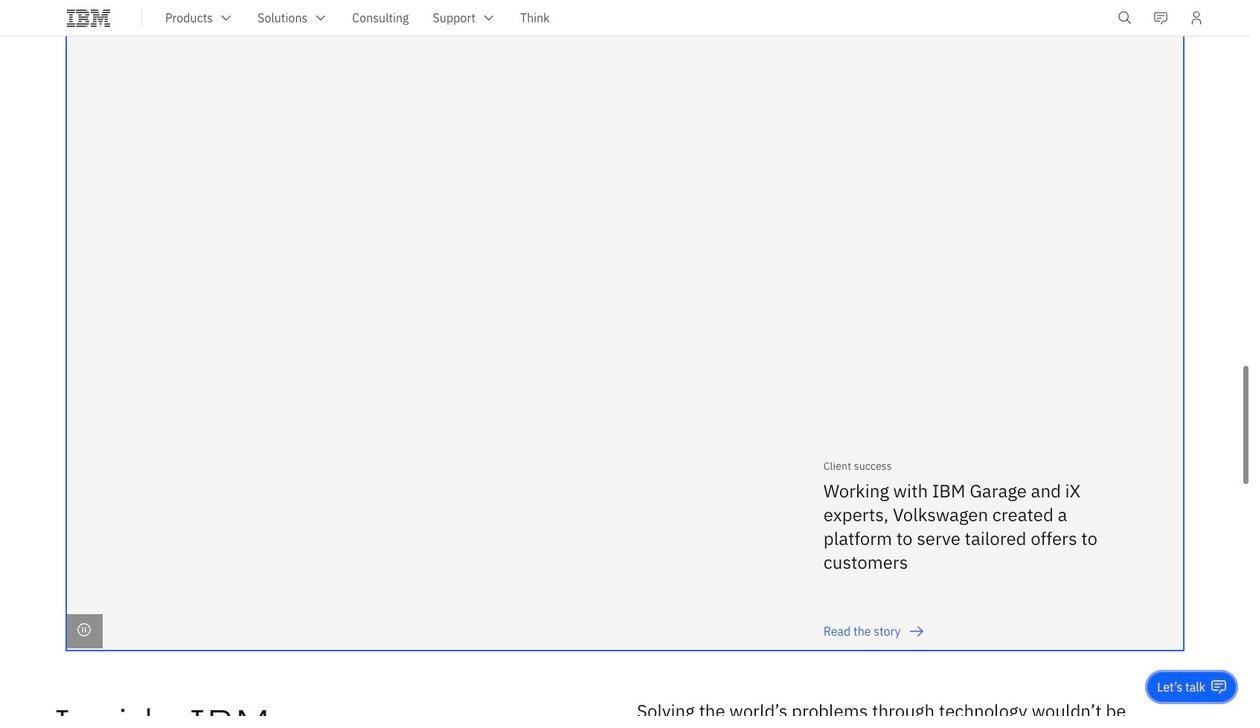 Task type: locate. For each thing, give the bounding box(es) containing it.
let's talk element
[[1157, 679, 1205, 696]]



